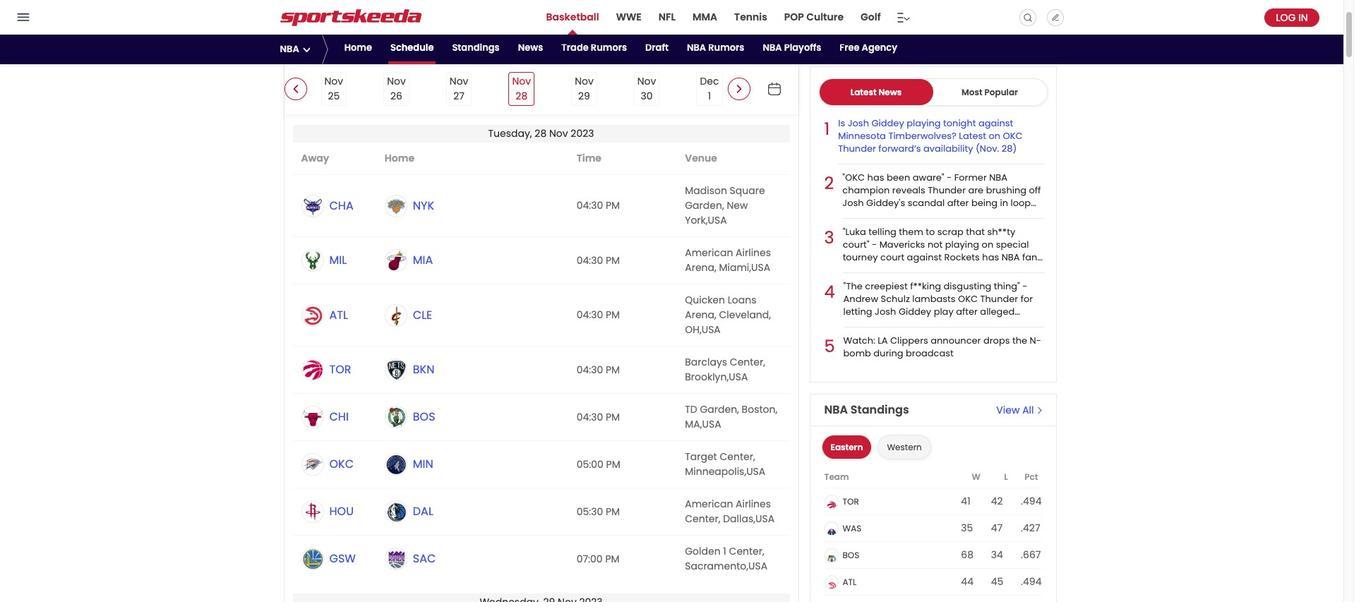 Task type: vqa. For each thing, say whether or not it's contained in the screenshot.
NBA Rumors at right
yes



Task type: locate. For each thing, give the bounding box(es) containing it.
center, up minneapolis,usa
[[720, 450, 756, 464]]

0 vertical spatial latest
[[851, 86, 877, 98]]

garden, inside td garden, boston, ma,usa
[[700, 403, 740, 417]]

thunder
[[839, 142, 877, 155], [928, 184, 966, 197], [981, 292, 1019, 306]]

playing up forward's at the top
[[907, 117, 941, 130]]

standings
[[452, 41, 500, 54], [851, 402, 910, 418]]

bos inside bos link
[[413, 409, 436, 425]]

airlines up miami,usa
[[736, 246, 771, 260]]

sportskeeda logo image
[[280, 9, 421, 26]]

after inside "the creepiest f**king disgusting thing" - andrew schulz lambasts okc thunder for letting josh giddey play after alleged scandal
[[957, 305, 978, 319]]

after for 2
[[948, 196, 970, 210]]

latest down free agency link on the top
[[851, 86, 877, 98]]

nov for 25
[[325, 74, 343, 88]]

04:30 pm link for bkn
[[577, 363, 620, 377]]

2 horizontal spatial -
[[1023, 280, 1028, 293]]

fans
[[1023, 251, 1043, 264]]

1 horizontal spatial 28
[[535, 126, 547, 141]]

0 horizontal spatial 28
[[516, 89, 528, 103]]

okc right (nov.
[[1004, 129, 1023, 143]]

in
[[1299, 10, 1309, 24], [1001, 196, 1009, 210]]

home
[[345, 41, 372, 54], [385, 151, 415, 165]]

sacramento kings image
[[385, 548, 407, 571]]

nov up the 27
[[450, 74, 469, 88]]

0 vertical spatial arena,
[[685, 261, 717, 275]]

1 vertical spatial garden,
[[700, 403, 740, 417]]

center, up sacramento,usa
[[729, 545, 765, 559]]

quicken loans arena, cleveland, oh,usa
[[685, 293, 771, 337]]

writers home image
[[1052, 13, 1060, 22]]

0 horizontal spatial bos
[[413, 409, 436, 425]]

rumors for nba rumors
[[709, 41, 745, 54]]

news up nov 28
[[518, 41, 543, 54]]

center, inside barclays center, brooklyn,usa
[[730, 355, 766, 369]]

timberwolves?
[[889, 129, 957, 143]]

1 vertical spatial airlines
[[736, 497, 771, 511]]

airlines inside american airlines arena, miami,usa
[[736, 246, 771, 260]]

w
[[972, 471, 981, 483]]

l
[[1005, 471, 1009, 483]]

american inside american airlines center, dallas,usa
[[685, 497, 734, 511]]

0 vertical spatial after
[[948, 196, 970, 210]]

madison
[[685, 184, 728, 198]]

0 horizontal spatial 1
[[708, 89, 712, 103]]

against down the to on the top right of page
[[907, 251, 942, 264]]

american down minneapolis,usa
[[685, 497, 734, 511]]

pm
[[606, 199, 620, 213], [606, 253, 620, 267], [606, 308, 620, 322], [606, 363, 620, 377], [606, 410, 620, 424], [607, 457, 621, 472], [606, 505, 620, 519], [606, 552, 620, 566]]

1 04:30 pm link from the top
[[577, 199, 620, 213]]

0 vertical spatial on
[[989, 129, 1001, 143]]

has down sh**ty
[[983, 251, 1000, 264]]

okc right oklahoma city thunder icon
[[330, 456, 354, 473]]

cle
[[413, 307, 433, 323]]

0 horizontal spatial thunder
[[839, 142, 877, 155]]

thunder left for
[[981, 292, 1019, 306]]

0 horizontal spatial has
[[868, 171, 885, 184]]

0 vertical spatial home
[[345, 41, 372, 54]]

josh down creepiest
[[875, 305, 897, 319]]

1 horizontal spatial tor
[[843, 496, 860, 508]]

mavericks
[[880, 238, 926, 251]]

1 04:30 pm from the top
[[577, 199, 620, 213]]

2 horizontal spatial 1
[[825, 117, 830, 141]]

in right "log"
[[1299, 10, 1309, 24]]

3 04:30 pm from the top
[[577, 308, 620, 322]]

nba rumors
[[687, 41, 745, 54]]

nov for 29
[[575, 74, 594, 88]]

giddey up forward's at the top
[[872, 117, 905, 130]]

"luka
[[843, 225, 867, 239]]

nba up left arrow "image"
[[280, 42, 299, 56]]

home link
[[342, 35, 374, 64]]

giddey
[[872, 117, 905, 130], [899, 305, 932, 319]]

them
[[899, 225, 924, 239]]

draft link
[[644, 35, 671, 64]]

on left 'special'
[[982, 238, 994, 251]]

tor up was
[[843, 496, 860, 508]]

4 04:30 pm from the top
[[577, 363, 620, 377]]

popular
[[985, 86, 1019, 98]]

2 vertical spatial okc
[[330, 456, 354, 473]]

standings up western
[[851, 402, 910, 418]]

05:30 pm
[[577, 505, 620, 519]]

0 vertical spatial 1
[[708, 89, 712, 103]]

28 right tuesday,
[[535, 126, 547, 141]]

0 horizontal spatial playing
[[907, 117, 941, 130]]

hou
[[330, 504, 354, 520]]

0 horizontal spatial -
[[872, 238, 878, 251]]

1 vertical spatial home
[[385, 151, 415, 165]]

0 horizontal spatial rumors
[[591, 41, 627, 54]]

-
[[947, 171, 952, 184], [872, 238, 878, 251], [1023, 280, 1028, 293]]

07:00
[[577, 552, 603, 566]]

scandal up watch:
[[844, 318, 881, 331]]

drops
[[984, 334, 1011, 348]]

1 vertical spatial giddey
[[899, 305, 932, 319]]

mil
[[330, 252, 347, 268]]

1 vertical spatial on
[[982, 238, 994, 251]]

news down agency
[[879, 86, 902, 98]]

1 arena, from the top
[[685, 261, 717, 275]]

.494
[[1022, 495, 1042, 509], [1022, 575, 1042, 589]]

1 horizontal spatial playing
[[946, 238, 980, 251]]

1 american from the top
[[685, 246, 734, 260]]

0 vertical spatial garden,
[[685, 199, 725, 213]]

0 vertical spatial against
[[979, 117, 1014, 130]]

1 horizontal spatial in
[[1299, 10, 1309, 24]]

1 horizontal spatial -
[[947, 171, 952, 184]]

announcer
[[931, 334, 982, 348]]

minnesota timberwolves image
[[385, 454, 407, 476]]

has right "okc
[[868, 171, 885, 184]]

2 rumors from the left
[[709, 41, 745, 54]]

nov down the news link in the left of the page
[[512, 74, 531, 88]]

rumors right trade
[[591, 41, 627, 54]]

giddey down the f**king
[[899, 305, 932, 319]]

1 vertical spatial standings
[[851, 402, 910, 418]]

airlines for american airlines center, dallas,usa
[[736, 497, 771, 511]]

nba for nba playoffs
[[763, 41, 783, 54]]

dal link
[[385, 501, 441, 523]]

center, up brooklyn,usa
[[730, 355, 766, 369]]

1 vertical spatial 28
[[535, 126, 547, 141]]

josh right is on the top of page
[[848, 117, 870, 130]]

airlines inside american airlines center, dallas,usa
[[736, 497, 771, 511]]

sac
[[413, 551, 436, 567]]

thunder inside "okc has been aware" - former nba champion reveals thunder are brushing off josh giddey's scandal after being in loop from start
[[928, 184, 966, 197]]

0 vertical spatial bos
[[413, 409, 436, 425]]

bos right boston image
[[413, 409, 436, 425]]

0 horizontal spatial against
[[907, 251, 942, 264]]

1 left is on the top of page
[[825, 117, 830, 141]]

nov for 27
[[450, 74, 469, 88]]

0 horizontal spatial latest
[[851, 86, 877, 98]]

cleveland cavaliers image
[[385, 304, 407, 327]]

rumors down 'mma' link
[[709, 41, 745, 54]]

04:30 pm for cle
[[577, 308, 620, 322]]

28
[[516, 89, 528, 103], [535, 126, 547, 141]]

28 inside nov 28
[[516, 89, 528, 103]]

1 down "dec"
[[708, 89, 712, 103]]

.494 down pct
[[1022, 495, 1042, 509]]

1 for golden 1 center, sacramento,usa
[[724, 545, 727, 559]]

- right the aware"
[[947, 171, 952, 184]]

arrow icon image
[[1038, 407, 1042, 414]]

2 vertical spatial 1
[[724, 545, 727, 559]]

nba rumors link
[[685, 35, 747, 64]]

0 vertical spatial 28
[[516, 89, 528, 103]]

american inside american airlines arena, miami,usa
[[685, 246, 734, 260]]

nov up 25
[[325, 74, 343, 88]]

2 airlines from the top
[[736, 497, 771, 511]]

0 vertical spatial airlines
[[736, 246, 771, 260]]

1 vertical spatial bos
[[843, 549, 860, 561]]

.494 down the .667
[[1022, 575, 1042, 589]]

1 vertical spatial in
[[1001, 196, 1009, 210]]

josh down "okc
[[843, 196, 864, 210]]

arena, inside quicken loans arena, cleveland, oh,usa
[[685, 308, 717, 322]]

standings up nov 27
[[452, 41, 500, 54]]

1 airlines from the top
[[736, 246, 771, 260]]

nov for 30
[[638, 74, 657, 88]]

is josh giddey playing tonight against minnesota timberwolves? latest on okc thunder forward's availability (nov. 28)
[[839, 117, 1023, 155]]

- right thing"
[[1023, 280, 1028, 293]]

1 vertical spatial tor
[[843, 496, 860, 508]]

0 vertical spatial american
[[685, 246, 734, 260]]

basketball link
[[545, 0, 601, 35]]

okc inside is josh giddey playing tonight against minnesota timberwolves? latest on okc thunder forward's availability (nov. 28)
[[1004, 129, 1023, 143]]

schedule link
[[389, 35, 436, 64]]

1 horizontal spatial latest
[[960, 129, 987, 143]]

nov up 30
[[638, 74, 657, 88]]

1 horizontal spatial 1
[[724, 545, 727, 559]]

1 vertical spatial playing
[[946, 238, 980, 251]]

1 horizontal spatial okc
[[959, 292, 978, 306]]

0 vertical spatial thunder
[[839, 142, 877, 155]]

- inside "okc has been aware" - former nba champion reveals thunder are brushing off josh giddey's scandal after being in loop from start
[[947, 171, 952, 184]]

scandal inside "the creepiest f**king disgusting thing" - andrew schulz lambasts okc thunder for letting josh giddey play after alleged scandal
[[844, 318, 881, 331]]

0 vertical spatial -
[[947, 171, 952, 184]]

okc inside "the creepiest f**king disgusting thing" - andrew schulz lambasts okc thunder for letting josh giddey play after alleged scandal
[[959, 292, 978, 306]]

28 up tuesday,
[[516, 89, 528, 103]]

1 vertical spatial -
[[872, 238, 878, 251]]

garden, up ma,usa
[[700, 403, 740, 417]]

miami heat image
[[385, 249, 407, 272]]

after
[[948, 196, 970, 210], [957, 305, 978, 319]]

houston rockets image
[[301, 501, 324, 523]]

2 04:30 pm link from the top
[[577, 253, 620, 267]]

0 horizontal spatial news
[[518, 41, 543, 54]]

in left loop
[[1001, 196, 1009, 210]]

airlines up dallas,usa
[[736, 497, 771, 511]]

bkn link
[[385, 359, 441, 381]]

atl right atlanta hawks icon
[[330, 307, 348, 323]]

news inside the news link
[[518, 41, 543, 54]]

1 vertical spatial okc
[[959, 292, 978, 306]]

barclays center, brooklyn,usa
[[685, 355, 766, 384]]

0 horizontal spatial scandal
[[844, 318, 881, 331]]

0 vertical spatial atl
[[330, 307, 348, 323]]

arena, up the quicken
[[685, 261, 717, 275]]

0 vertical spatial news
[[518, 41, 543, 54]]

scandal
[[908, 196, 945, 210], [844, 318, 881, 331]]

1 vertical spatial news
[[879, 86, 902, 98]]

rockets
[[945, 251, 980, 264]]

center, inside american airlines center, dallas,usa
[[685, 512, 721, 526]]

2 vertical spatial -
[[1023, 280, 1028, 293]]

standings link
[[450, 35, 502, 64]]

mil link
[[301, 249, 358, 272]]

min link
[[385, 454, 441, 476]]

1 vertical spatial latest
[[960, 129, 987, 143]]

court
[[881, 251, 905, 264]]

playing
[[907, 117, 941, 130], [946, 238, 980, 251]]

1 vertical spatial against
[[907, 251, 942, 264]]

american for center,
[[685, 497, 734, 511]]

scandal inside "okc has been aware" - former nba champion reveals thunder are brushing off josh giddey's scandal after being in loop from start
[[908, 196, 945, 210]]

are
[[969, 184, 984, 197]]

american for arena,
[[685, 246, 734, 260]]

1 inside golden 1 center, sacramento,usa
[[724, 545, 727, 559]]

free agency
[[840, 41, 898, 54]]

min
[[413, 456, 434, 473]]

latest news
[[851, 86, 902, 98]]

1 inside "dec 1"
[[708, 89, 712, 103]]

0 vertical spatial .494
[[1022, 495, 1042, 509]]

nba left fans
[[1002, 251, 1021, 264]]

1 horizontal spatial thunder
[[928, 184, 966, 197]]

for
[[1021, 292, 1034, 306]]

after left being on the top right of the page
[[948, 196, 970, 210]]

off
[[1030, 184, 1042, 197]]

rumors
[[591, 41, 627, 54], [709, 41, 745, 54]]

golden state warriors image
[[301, 548, 324, 571]]

04:30
[[577, 199, 603, 213], [577, 253, 603, 267], [577, 308, 603, 322], [577, 363, 603, 377], [577, 410, 603, 424]]

4
[[825, 280, 835, 304]]

josh for 2
[[843, 196, 864, 210]]

.494 for 42
[[1022, 495, 1042, 509]]

"the creepiest f**king disgusting thing" - andrew schulz lambasts okc thunder for letting josh giddey play after alleged scandal
[[844, 280, 1034, 331]]

latest left 28) in the top of the page
[[960, 129, 987, 143]]

0 vertical spatial standings
[[452, 41, 500, 54]]

log
[[1277, 10, 1297, 24]]

0 horizontal spatial atl
[[330, 307, 348, 323]]

arena, for american
[[685, 261, 717, 275]]

news link
[[516, 35, 546, 64]]

golf link
[[860, 0, 883, 35]]

center, up golden
[[685, 512, 721, 526]]

2 arena, from the top
[[685, 308, 717, 322]]

thunder inside is josh giddey playing tonight against minnesota timberwolves? latest on okc thunder forward's availability (nov. 28)
[[839, 142, 877, 155]]

home up new york icon
[[385, 151, 415, 165]]

- right court"
[[872, 238, 878, 251]]

0 horizontal spatial in
[[1001, 196, 1009, 210]]

bos
[[413, 409, 436, 425], [843, 549, 860, 561]]

arena, up oh,usa
[[685, 308, 717, 322]]

1 vertical spatial american
[[685, 497, 734, 511]]

2 american from the top
[[685, 497, 734, 511]]

1 horizontal spatial scandal
[[908, 196, 945, 210]]

mma link
[[692, 0, 719, 35]]

josh inside "the creepiest f**king disgusting thing" - andrew schulz lambasts okc thunder for letting josh giddey play after alleged scandal
[[875, 305, 897, 319]]

tor right toronto raptors image
[[330, 362, 351, 378]]

on left 28) in the top of the page
[[989, 129, 1001, 143]]

0 horizontal spatial home
[[345, 41, 372, 54]]

1 horizontal spatial standings
[[851, 402, 910, 418]]

nba down 'mma' link
[[687, 41, 707, 54]]

is
[[839, 117, 846, 130]]

0 vertical spatial playing
[[907, 117, 941, 130]]

2 horizontal spatial okc
[[1004, 129, 1023, 143]]

garden, up york,usa
[[685, 199, 725, 213]]

"okc has been aware" - former nba champion reveals thunder are brushing off josh giddey's scandal after being in loop from start
[[843, 171, 1042, 223]]

log in link
[[1265, 8, 1320, 26]]

brooklyn nets image
[[385, 359, 407, 381]]

nba inside "okc has been aware" - former nba champion reveals thunder are brushing off josh giddey's scandal after being in loop from start
[[990, 171, 1008, 184]]

05:00 pm link
[[577, 457, 621, 472]]

arena, for quicken
[[685, 308, 717, 322]]

1 horizontal spatial rumors
[[709, 41, 745, 54]]

0 vertical spatial in
[[1299, 10, 1309, 24]]

1 vertical spatial arena,
[[685, 308, 717, 322]]

04:30 for nyk
[[577, 199, 603, 213]]

american down york,usa
[[685, 246, 734, 260]]

nov for 26
[[387, 74, 406, 88]]

home down the "sportskeeda logo"
[[345, 41, 372, 54]]

on
[[989, 129, 1001, 143], [982, 238, 994, 251]]

scandal down the aware"
[[908, 196, 945, 210]]

bos down was
[[843, 549, 860, 561]]

2 horizontal spatial thunder
[[981, 292, 1019, 306]]

dallas mavericks image
[[385, 501, 407, 523]]

thunder up "okc
[[839, 142, 877, 155]]

0 vertical spatial has
[[868, 171, 885, 184]]

1 vertical spatial scandal
[[844, 318, 881, 331]]

after inside "okc has been aware" - former nba champion reveals thunder are brushing off josh giddey's scandal after being in loop from start
[[948, 196, 970, 210]]

nba for nba standings
[[825, 402, 848, 418]]

04:30 pm link for nyk
[[577, 199, 620, 213]]

andrew
[[844, 292, 879, 306]]

center, inside golden 1 center, sacramento,usa
[[729, 545, 765, 559]]

1 vertical spatial thunder
[[928, 184, 966, 197]]

1 up sacramento,usa
[[724, 545, 727, 559]]

nba left playoffs
[[763, 41, 783, 54]]

0 vertical spatial okc
[[1004, 129, 1023, 143]]

2 04:30 pm from the top
[[577, 253, 620, 267]]

schedule
[[391, 41, 434, 54]]

f**king
[[911, 280, 942, 293]]

04:30 pm
[[577, 199, 620, 213], [577, 253, 620, 267], [577, 308, 620, 322], [577, 363, 620, 377], [577, 410, 620, 424]]

nov up 26
[[387, 74, 406, 88]]

0 vertical spatial tor
[[330, 362, 351, 378]]

toronto raptors image
[[301, 359, 324, 381]]

against up (nov.
[[979, 117, 1014, 130]]

1 .494 from the top
[[1022, 495, 1042, 509]]

rumors inside "link"
[[591, 41, 627, 54]]

chicago bulls image
[[301, 406, 324, 429]]

josh for 4
[[875, 305, 897, 319]]

after right play
[[957, 305, 978, 319]]

0 vertical spatial josh
[[848, 117, 870, 130]]

4 04:30 pm link from the top
[[577, 363, 620, 377]]

4 04:30 from the top
[[577, 363, 603, 377]]

giddey inside is josh giddey playing tonight against minnesota timberwolves? latest on okc thunder forward's availability (nov. 28)
[[872, 117, 905, 130]]

1 horizontal spatial against
[[979, 117, 1014, 130]]

to
[[926, 225, 936, 239]]

1 vertical spatial after
[[957, 305, 978, 319]]

1 rumors from the left
[[591, 41, 627, 54]]

tennis link
[[733, 0, 769, 35]]

pct
[[1025, 471, 1039, 483]]

okc right play
[[959, 292, 978, 306]]

left arrow image
[[293, 85, 298, 93]]

has inside "luka telling them to scrap that sh**ty court" - mavericks not playing on special tourney court against rockets has nba fans buzzing
[[983, 251, 1000, 264]]

1 horizontal spatial has
[[983, 251, 1000, 264]]

2 vertical spatial thunder
[[981, 292, 1019, 306]]

2 vertical spatial josh
[[875, 305, 897, 319]]

dec 1
[[700, 74, 720, 103]]

1 vertical spatial .494
[[1022, 575, 1042, 589]]

1 vertical spatial atl
[[843, 576, 857, 588]]

2 .494 from the top
[[1022, 575, 1042, 589]]

mia link
[[385, 249, 441, 272]]

playing right not
[[946, 238, 980, 251]]

american airlines arena, miami,usa
[[685, 246, 771, 275]]

thunder left are at the right top of page
[[928, 184, 966, 197]]

giddey's
[[867, 196, 906, 210]]

3 04:30 pm link from the top
[[577, 308, 620, 322]]

nov up 29
[[575, 74, 594, 88]]

3 04:30 from the top
[[577, 308, 603, 322]]

1 vertical spatial 1
[[825, 117, 830, 141]]

1 vertical spatial josh
[[843, 196, 864, 210]]

nba right are at the right top of page
[[990, 171, 1008, 184]]

0 vertical spatial scandal
[[908, 196, 945, 210]]

giddey inside "the creepiest f**king disgusting thing" - andrew schulz lambasts okc thunder for letting josh giddey play after alleged scandal
[[899, 305, 932, 319]]

oh,usa
[[685, 323, 721, 337]]

0 vertical spatial giddey
[[872, 117, 905, 130]]

loans
[[728, 293, 757, 307]]

tonight
[[944, 117, 977, 130]]

1 horizontal spatial bos
[[843, 549, 860, 561]]

1 vertical spatial has
[[983, 251, 1000, 264]]

reveals
[[893, 184, 926, 197]]

atl down was
[[843, 576, 857, 588]]

1 horizontal spatial news
[[879, 86, 902, 98]]

arena, inside american airlines arena, miami,usa
[[685, 261, 717, 275]]

venue
[[685, 151, 718, 165]]

07:00 pm link
[[577, 552, 620, 566]]

nba up eastern
[[825, 402, 848, 418]]

1 04:30 from the top
[[577, 199, 603, 213]]

josh inside "okc has been aware" - former nba champion reveals thunder are brushing off josh giddey's scandal after being in loop from start
[[843, 196, 864, 210]]



Task type: describe. For each thing, give the bounding box(es) containing it.
- inside "the creepiest f**king disgusting thing" - andrew schulz lambasts okc thunder for letting josh giddey play after alleged scandal
[[1023, 280, 1028, 293]]

thing"
[[994, 280, 1021, 293]]

"luka telling them to scrap that sh**ty court" - mavericks not playing on special tourney court against rockets has nba fans buzzing
[[843, 225, 1043, 277]]

45
[[992, 575, 1004, 589]]

on inside "luka telling them to scrap that sh**ty court" - mavericks not playing on special tourney court against rockets has nba fans buzzing
[[982, 238, 994, 251]]

35
[[962, 521, 974, 535]]

right arrow image
[[737, 85, 743, 93]]

mia
[[413, 252, 433, 268]]

2 04:30 from the top
[[577, 253, 603, 267]]

clippers
[[891, 334, 929, 348]]

44
[[962, 575, 974, 589]]

latest inside "button"
[[851, 86, 877, 98]]

barclays
[[685, 355, 728, 369]]

"okc
[[843, 171, 865, 184]]

5 04:30 pm from the top
[[577, 410, 620, 424]]

draft
[[646, 41, 669, 54]]

josh inside is josh giddey playing tonight against minnesota timberwolves? latest on okc thunder forward's availability (nov. 28)
[[848, 117, 870, 130]]

golden 1 center, sacramento,usa
[[685, 545, 768, 574]]

center, inside target center, minneapolis,usa
[[720, 450, 756, 464]]

playing inside is josh giddey playing tonight against minnesota timberwolves? latest on okc thunder forward's availability (nov. 28)
[[907, 117, 941, 130]]

boston image
[[385, 406, 407, 429]]

.494 for 45
[[1022, 575, 1042, 589]]

york,usa
[[685, 213, 727, 227]]

in inside "okc has been aware" - former nba champion reveals thunder are brushing off josh giddey's scandal after being in loop from start
[[1001, 196, 1009, 210]]

trade
[[562, 41, 589, 54]]

0 horizontal spatial okc
[[330, 456, 354, 473]]

1 horizontal spatial home
[[385, 151, 415, 165]]

04:30 pm for bkn
[[577, 363, 620, 377]]

dal
[[413, 504, 434, 520]]

5
[[825, 335, 835, 358]]

garden, inside madison square garden, new york,usa
[[685, 199, 725, 213]]

view all
[[997, 403, 1035, 417]]

the
[[1013, 334, 1028, 348]]

all
[[1023, 403, 1035, 417]]

forward's
[[879, 142, 922, 155]]

0 horizontal spatial standings
[[452, 41, 500, 54]]

3
[[825, 226, 835, 249]]

1 horizontal spatial atl
[[843, 576, 857, 588]]

28 for tuesday,
[[535, 126, 547, 141]]

that
[[967, 225, 985, 239]]

trade rumors
[[562, 41, 627, 54]]

sac link
[[385, 548, 441, 571]]

05:30 pm link
[[577, 505, 620, 519]]

on inside is josh giddey playing tonight against minnesota timberwolves? latest on okc thunder forward's availability (nov. 28)
[[989, 129, 1001, 143]]

bos link
[[385, 406, 441, 429]]

nba for nba rumors
[[687, 41, 707, 54]]

26
[[391, 89, 403, 103]]

gsw
[[330, 551, 356, 567]]

target center, minneapolis,usa
[[685, 450, 766, 479]]

away
[[301, 151, 329, 165]]

29
[[579, 89, 591, 103]]

gsw link
[[301, 548, 358, 571]]

pop
[[785, 10, 805, 24]]

04:30 pm for nyk
[[577, 199, 620, 213]]

target
[[685, 450, 718, 464]]

against inside "luka telling them to scrap that sh**ty court" - mavericks not playing on special tourney court against rockets has nba fans buzzing
[[907, 251, 942, 264]]

watch:
[[844, 334, 876, 348]]

brushing
[[987, 184, 1027, 197]]

- inside "luka telling them to scrap that sh**ty court" - mavericks not playing on special tourney court against rockets has nba fans buzzing
[[872, 238, 878, 251]]

pop culture
[[785, 10, 844, 24]]

nov 29
[[575, 74, 594, 103]]

atl link
[[301, 304, 358, 327]]

nov for 28
[[512, 74, 531, 88]]

41
[[962, 495, 971, 509]]

5 04:30 pm link from the top
[[577, 410, 620, 424]]

culture
[[807, 10, 844, 24]]

news inside latest news "button"
[[879, 86, 902, 98]]

tuesday,
[[489, 126, 532, 141]]

.667
[[1022, 548, 1042, 562]]

rumors for trade rumors
[[591, 41, 627, 54]]

broadcast
[[906, 347, 954, 360]]

04:30 for bkn
[[577, 363, 603, 377]]

dallas,usa
[[724, 512, 775, 526]]

chi
[[330, 409, 349, 425]]

thunder inside "the creepiest f**king disgusting thing" - andrew schulz lambasts okc thunder for letting josh giddey play after alleged scandal
[[981, 292, 1019, 306]]

nov left 2023
[[550, 126, 568, 141]]

1 for dec 1
[[708, 89, 712, 103]]

wwe link
[[615, 0, 643, 35]]

being
[[972, 196, 998, 210]]

nfl
[[659, 10, 676, 24]]

04:30 pm link for cle
[[577, 308, 620, 322]]

sh**ty
[[988, 225, 1016, 239]]

wwe
[[616, 10, 642, 24]]

has inside "okc has been aware" - former nba champion reveals thunder are brushing off josh giddey's scandal after being in loop from start
[[868, 171, 885, 184]]

after for 4
[[957, 305, 978, 319]]

most popular button
[[934, 79, 1047, 105]]

quicken
[[685, 293, 726, 307]]

nfl link
[[658, 0, 677, 35]]

cleveland,
[[719, 308, 771, 322]]

airlines for american airlines arena, miami,usa
[[736, 246, 771, 260]]

trade rumors link
[[560, 35, 629, 64]]

letting
[[844, 305, 873, 319]]

47
[[992, 521, 1003, 535]]

new york image
[[385, 195, 407, 217]]

nyk
[[413, 197, 434, 214]]

tor link
[[301, 359, 358, 381]]

start
[[867, 209, 888, 223]]

scrap
[[938, 225, 964, 239]]

dec
[[700, 74, 720, 88]]

nba inside "luka telling them to scrap that sh**ty court" - mavericks not playing on special tourney court against rockets has nba fans buzzing
[[1002, 251, 1021, 264]]

champion
[[843, 184, 890, 197]]

05:30
[[577, 505, 603, 519]]

nba playoffs link
[[761, 35, 824, 64]]

atlanta hawks image
[[301, 304, 324, 327]]

tuesday, 28 nov 2023
[[489, 126, 594, 141]]

5 04:30 from the top
[[577, 410, 603, 424]]

ma,usa
[[685, 418, 722, 432]]

nyk link
[[385, 195, 441, 217]]

04:30 for cle
[[577, 308, 603, 322]]

oklahoma city thunder image
[[301, 454, 324, 476]]

latest inside is josh giddey playing tonight against minnesota timberwolves? latest on okc thunder forward's availability (nov. 28)
[[960, 129, 987, 143]]

0 horizontal spatial tor
[[330, 362, 351, 378]]

nba for nba
[[280, 42, 299, 56]]

team
[[825, 471, 850, 483]]

td garden, boston, ma,usa
[[685, 403, 778, 432]]

new
[[727, 199, 748, 213]]

bomb
[[844, 347, 872, 360]]

charlotte hornets image
[[301, 195, 324, 217]]

28 for nov
[[516, 89, 528, 103]]

view
[[997, 403, 1020, 417]]

been
[[887, 171, 911, 184]]

milwaukee image
[[301, 249, 324, 272]]

playing inside "luka telling them to scrap that sh**ty court" - mavericks not playing on special tourney court against rockets has nba fans buzzing
[[946, 238, 980, 251]]

against inside is josh giddey playing tonight against minnesota timberwolves? latest on okc thunder forward's availability (nov. 28)
[[979, 117, 1014, 130]]

34
[[992, 548, 1004, 562]]

tennis
[[735, 10, 768, 24]]

list icon image
[[897, 9, 910, 26]]

28)
[[1002, 142, 1018, 155]]



